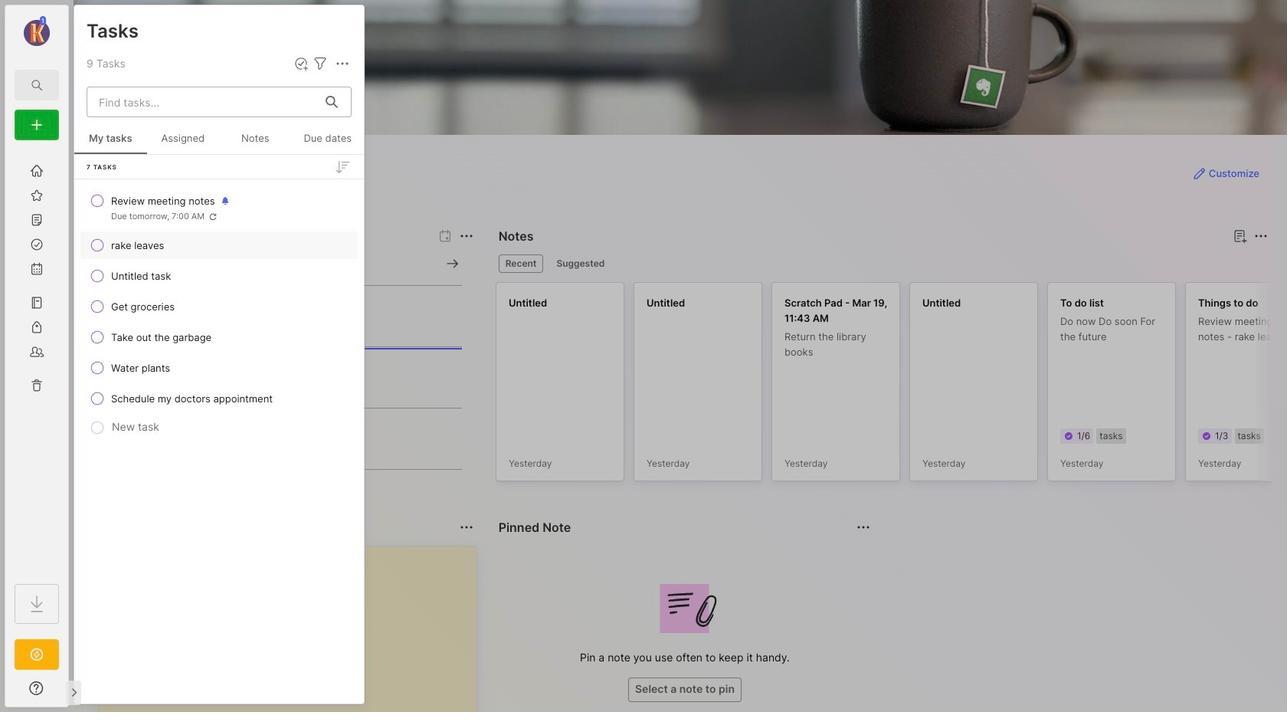 Task type: describe. For each thing, give the bounding box(es) containing it.
1 tab from the left
[[499, 254, 544, 273]]

2 tab from the left
[[550, 254, 612, 273]]

7 row from the top
[[80, 385, 358, 412]]

1 row from the top
[[80, 187, 358, 228]]

review meeting notes 0 cell
[[111, 193, 215, 208]]

3 row from the top
[[80, 262, 358, 290]]

Filter tasks field
[[311, 54, 330, 73]]

tree inside main element
[[5, 149, 68, 570]]

rake leaves 1 cell
[[111, 238, 164, 253]]

edit search image
[[28, 76, 46, 94]]

4 row from the top
[[80, 293, 358, 320]]

Sort options field
[[333, 158, 352, 176]]

2 row from the top
[[80, 231, 358, 259]]

upgrade image
[[28, 645, 46, 664]]

untitled task 2 cell
[[111, 268, 171, 284]]

5 row from the top
[[80, 323, 358, 351]]

water plants 5 cell
[[111, 360, 170, 376]]

schedule my doctors appointment 6 cell
[[111, 391, 273, 406]]

6 row from the top
[[80, 354, 358, 382]]

filter tasks image
[[311, 54, 330, 73]]

More actions and view options field
[[330, 54, 352, 73]]



Task type: locate. For each thing, give the bounding box(es) containing it.
tab
[[499, 254, 544, 273], [550, 254, 612, 273]]

more actions and view options image
[[333, 54, 352, 73]]

tree
[[5, 149, 68, 570]]

1 horizontal spatial tab
[[550, 254, 612, 273]]

WHAT'S NEW field
[[5, 676, 68, 701]]

tab list
[[499, 254, 1266, 273]]

1 horizontal spatial row group
[[496, 282, 1288, 491]]

Start writing… text field
[[111, 546, 476, 712]]

home image
[[29, 163, 44, 179]]

row
[[80, 187, 358, 228], [80, 231, 358, 259], [80, 262, 358, 290], [80, 293, 358, 320], [80, 323, 358, 351], [80, 354, 358, 382], [80, 385, 358, 412]]

get groceries 3 cell
[[111, 299, 175, 314]]

0 horizontal spatial row group
[[74, 155, 364, 456]]

Account field
[[5, 15, 68, 48]]

take out the garbage 4 cell
[[111, 330, 212, 345]]

Find tasks… text field
[[90, 89, 317, 115]]

click to expand image
[[67, 684, 79, 702]]

row group
[[74, 155, 364, 456], [496, 282, 1288, 491]]

0 horizontal spatial tab
[[499, 254, 544, 273]]

sort options image
[[333, 158, 352, 176]]

new task image
[[294, 56, 309, 71]]

main element
[[0, 0, 74, 712]]



Task type: vqa. For each thing, say whether or not it's contained in the screenshot.
Good afternoon, Ben!
no



